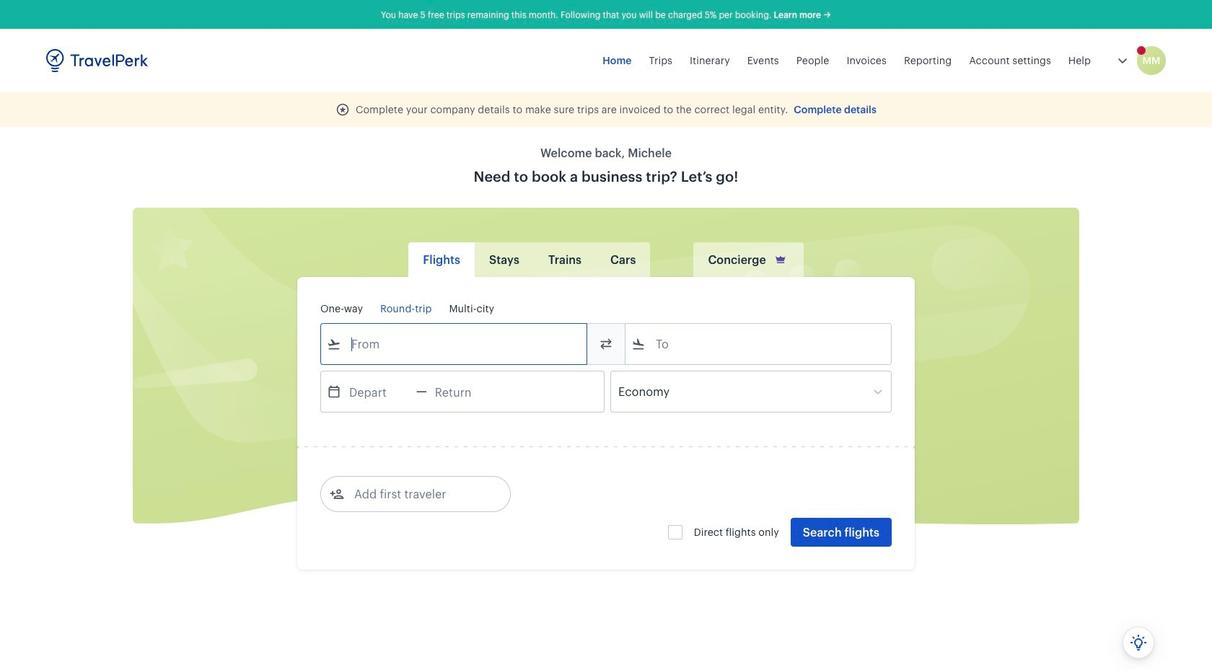 Task type: vqa. For each thing, say whether or not it's contained in the screenshot.
Depart text box
yes



Task type: describe. For each thing, give the bounding box(es) containing it.
From search field
[[341, 333, 568, 356]]

Return text field
[[427, 372, 502, 412]]

Depart text field
[[341, 372, 416, 412]]



Task type: locate. For each thing, give the bounding box(es) containing it.
Add first traveler search field
[[344, 483, 494, 506]]

To search field
[[646, 333, 872, 356]]



